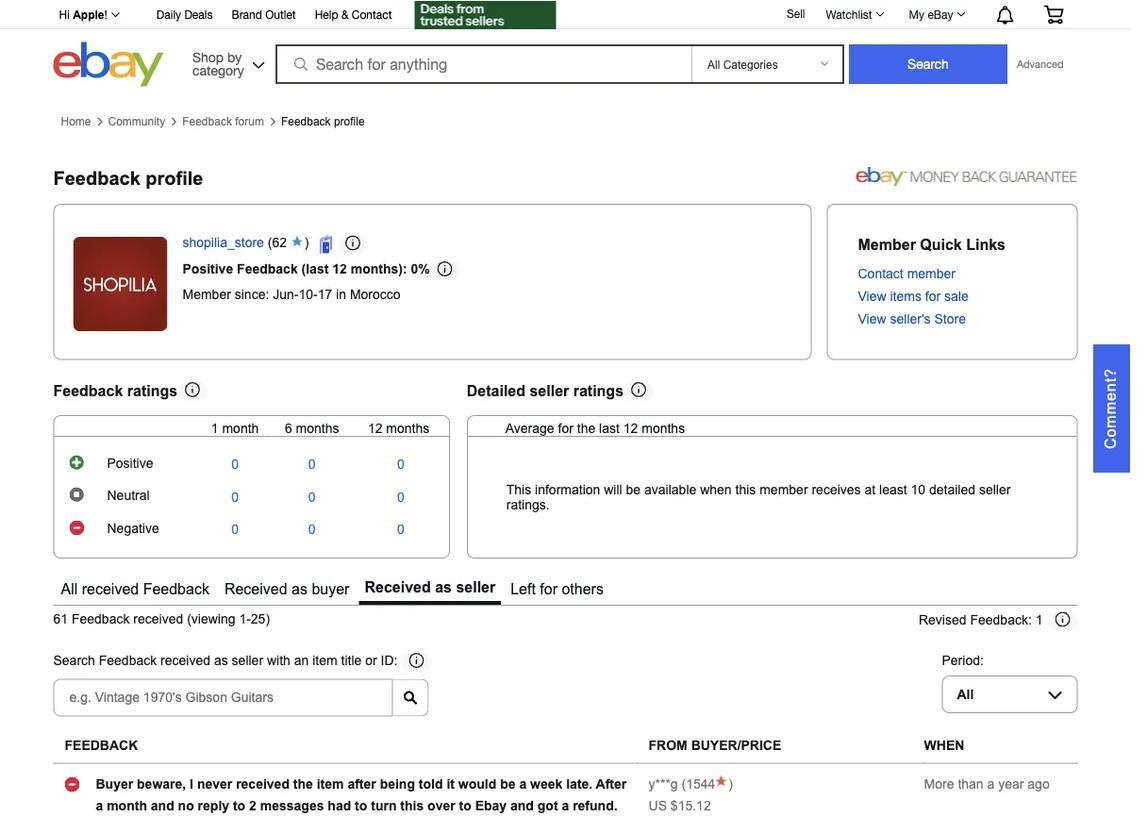 Task type: describe. For each thing, give the bounding box(es) containing it.
received for received as buyer
[[224, 580, 287, 597]]

1 horizontal spatial the
[[577, 421, 596, 435]]

community
[[108, 115, 165, 128]]

advanced
[[1017, 58, 1064, 70]]

$15.12
[[671, 798, 711, 813]]

0 horizontal spatial as
[[214, 654, 228, 668]]

help
[[315, 8, 338, 21]]

months for 12 months
[[386, 421, 430, 435]]

&
[[341, 8, 349, 21]]

0 horizontal spatial 12
[[332, 261, 347, 276]]

sell
[[787, 7, 805, 20]]

after
[[596, 777, 627, 791]]

help & contact link
[[315, 5, 392, 26]]

sell link
[[778, 7, 814, 20]]

more than a year ago element
[[924, 777, 1050, 791]]

average for the last 12 months
[[506, 421, 685, 435]]

1 month
[[211, 421, 259, 435]]

2 ratings from the left
[[573, 383, 624, 400]]

never
[[197, 777, 232, 791]]

seller inside button
[[456, 578, 496, 595]]

3 months from the left
[[642, 421, 685, 435]]

a down buyer
[[96, 798, 103, 813]]

1 horizontal spatial 1
[[1036, 613, 1043, 627]]

from buyer/price element
[[649, 738, 782, 753]]

(last
[[302, 261, 329, 276]]

1 vertical spatial (
[[682, 777, 686, 791]]

for inside contact member view items for sale view seller's store
[[925, 289, 941, 304]]

0 horizontal spatial 1
[[211, 421, 218, 435]]

0 vertical spatial month
[[222, 421, 259, 435]]

turn
[[371, 798, 397, 813]]

for for left for others
[[540, 580, 558, 597]]

shop by category banner
[[49, 0, 1078, 92]]

buyer beware, i never received the item after being told it would be a week late. after a month and no reply to 2 messages had to turn this over to ebay and got a refund. element
[[96, 777, 627, 813]]

period:
[[942, 653, 984, 668]]

2 view from the top
[[858, 312, 887, 327]]

month inside buyer beware, i never received the item after being told it would be a week late. after a month and no reply to 2 messages had to turn this over to ebay and got a refund.
[[107, 798, 147, 813]]

links
[[966, 236, 1006, 253]]

at
[[865, 482, 876, 497]]

advanced link
[[1008, 45, 1073, 83]]

shopilia_store ( 62
[[183, 236, 287, 250]]

my
[[909, 8, 925, 21]]

since:
[[235, 287, 269, 302]]

got
[[538, 798, 558, 813]]

refund.
[[573, 798, 618, 813]]

positive feedback (last 12 months): 0%
[[183, 261, 430, 276]]

3 to from the left
[[459, 798, 472, 813]]

buyer beware, i never received the item after being told it would be a week late. after a month and no reply to 2 messages had to turn this over to ebay and got a refund.
[[96, 777, 627, 813]]

2 and from the left
[[511, 798, 534, 813]]

feedback ratings
[[53, 383, 177, 400]]

buyer
[[96, 777, 133, 791]]

daily deals link
[[156, 5, 213, 26]]

sale
[[945, 289, 969, 304]]

this inside this information will be available when this member receives at least 10 detailed seller ratings.
[[736, 482, 756, 497]]

received inside 'button'
[[82, 580, 139, 597]]

comment?
[[1103, 368, 1120, 449]]

shop by category
[[192, 49, 244, 78]]

contact member link
[[858, 267, 956, 281]]

beware,
[[137, 777, 186, 791]]

positive for positive feedback (last 12 months): 0%
[[183, 261, 233, 276]]

detailed
[[467, 383, 526, 400]]

profile for feedback profile page for shopilia_store element
[[146, 167, 203, 188]]

member since: jun-10-17 in morocco
[[183, 287, 401, 302]]

received as seller button
[[359, 574, 501, 605]]

help & contact
[[315, 8, 392, 21]]

user profile for shopilia_store image
[[73, 237, 167, 331]]

watchlist
[[826, 8, 872, 21]]

member for member quick links
[[858, 236, 916, 253]]

my ebay
[[909, 8, 953, 21]]

view items for sale link
[[858, 289, 969, 304]]

a right got
[[562, 798, 569, 813]]

62
[[272, 236, 287, 250]]

a left week
[[519, 777, 527, 791]]

daily deals
[[156, 8, 213, 21]]

1 to from the left
[[233, 798, 245, 813]]

deals
[[184, 8, 213, 21]]

contact member view items for sale view seller's store
[[858, 267, 969, 327]]

this
[[506, 482, 531, 497]]

2 horizontal spatial 12
[[624, 421, 638, 435]]

revised feedback: 1
[[919, 613, 1043, 627]]

left for others button
[[505, 574, 609, 605]]

!
[[104, 8, 107, 21]]

least
[[879, 482, 907, 497]]

feedback profile link
[[281, 115, 365, 128]]

1 view from the top
[[858, 289, 887, 304]]

months):
[[351, 261, 407, 276]]

feedback score is 62 element
[[272, 236, 287, 254]]

10-
[[299, 287, 318, 302]]

y***g
[[649, 777, 678, 791]]

late.
[[566, 777, 593, 791]]

feedback forum link
[[182, 115, 264, 128]]

view seller's store link
[[858, 312, 966, 327]]

by
[[227, 49, 242, 65]]

receives
[[812, 482, 861, 497]]

1544
[[686, 777, 716, 791]]

1 vertical spatial )
[[729, 777, 733, 791]]

feedback inside 'button'
[[143, 580, 209, 597]]

apple
[[73, 8, 104, 21]]

from buyer/price
[[649, 738, 782, 753]]

items
[[890, 289, 922, 304]]

revised
[[919, 613, 967, 627]]

brand
[[232, 8, 262, 21]]

25)
[[251, 612, 270, 627]]

get the coupon image
[[415, 1, 556, 29]]

shop
[[192, 49, 224, 65]]

0 vertical spatial item
[[313, 654, 337, 668]]

be inside this information will be available when this member receives at least 10 detailed seller ratings.
[[626, 482, 641, 497]]

this inside buyer beware, i never received the item after being told it would be a week late. after a month and no reply to 2 messages had to turn this over to ebay and got a refund.
[[400, 798, 424, 813]]

hi
[[59, 8, 70, 21]]

average
[[506, 421, 554, 435]]

ago
[[1028, 777, 1050, 791]]

member inside this information will be available when this member receives at least 10 detailed seller ratings.
[[760, 482, 808, 497]]



Task type: vqa. For each thing, say whether or not it's contained in the screenshot.
buyer
yes



Task type: locate. For each thing, give the bounding box(es) containing it.
1 horizontal spatial contact
[[858, 267, 904, 281]]

contact up items
[[858, 267, 904, 281]]

to right had
[[355, 798, 367, 813]]

seller left with
[[232, 654, 263, 668]]

1 vertical spatial be
[[500, 777, 516, 791]]

from
[[649, 738, 688, 753]]

1 horizontal spatial ratings
[[573, 383, 624, 400]]

0 vertical spatial feedback profile
[[281, 115, 365, 128]]

be up ebay
[[500, 777, 516, 791]]

i
[[190, 777, 193, 791]]

member left the receives
[[760, 482, 808, 497]]

1 horizontal spatial )
[[729, 777, 733, 791]]

1 horizontal spatial all
[[957, 687, 974, 702]]

0 horizontal spatial month
[[107, 798, 147, 813]]

brand outlet
[[232, 8, 296, 21]]

shopilia_store link
[[183, 236, 264, 254]]

1 vertical spatial contact
[[858, 267, 904, 281]]

1 horizontal spatial member
[[907, 267, 956, 281]]

for for average for the last 12 months
[[558, 421, 574, 435]]

all down the select the feedback time period you want to see element
[[957, 687, 974, 702]]

0 horizontal spatial all
[[61, 580, 78, 597]]

no
[[178, 798, 194, 813]]

a
[[519, 777, 527, 791], [987, 777, 995, 791], [96, 798, 103, 813], [562, 798, 569, 813]]

received for received as seller
[[365, 578, 431, 595]]

1 vertical spatial month
[[107, 798, 147, 813]]

0
[[231, 457, 239, 472], [308, 457, 316, 472], [397, 457, 405, 472], [231, 490, 239, 504], [308, 490, 316, 504], [397, 490, 405, 504], [231, 522, 239, 537], [308, 522, 316, 537], [397, 522, 405, 537]]

Search for anything text field
[[278, 46, 688, 82]]

1 vertical spatial all
[[957, 687, 974, 702]]

a left year in the right bottom of the page
[[987, 777, 995, 791]]

search
[[53, 654, 95, 668]]

quick
[[920, 236, 962, 253]]

1 horizontal spatial feedback profile
[[281, 115, 365, 128]]

1 vertical spatial this
[[400, 798, 424, 813]]

0 vertical spatial be
[[626, 482, 641, 497]]

seller right detailed
[[979, 482, 1011, 497]]

0 horizontal spatial contact
[[352, 8, 392, 21]]

0 horizontal spatial and
[[151, 798, 174, 813]]

feedback profile for feedback profile page for shopilia_store element
[[53, 167, 203, 188]]

feedback
[[65, 738, 138, 753]]

( right feedback left by buyer. 'element'
[[682, 777, 686, 791]]

0 horizontal spatial positive
[[107, 456, 153, 470]]

0 horizontal spatial (
[[268, 236, 272, 250]]

1 horizontal spatial (
[[682, 777, 686, 791]]

shopilia_store
[[183, 236, 264, 250]]

12 months
[[368, 421, 430, 435]]

received inside buyer beware, i never received the item after being told it would be a week late. after a month and no reply to 2 messages had to turn this over to ebay and got a refund.
[[236, 777, 290, 791]]

all inside 'button'
[[61, 580, 78, 597]]

10
[[911, 482, 926, 497]]

and left got
[[511, 798, 534, 813]]

profile
[[334, 115, 365, 128], [146, 167, 203, 188]]

1 horizontal spatial as
[[292, 580, 308, 597]]

0 horizontal spatial member
[[183, 287, 231, 302]]

6
[[285, 421, 292, 435]]

for left sale
[[925, 289, 941, 304]]

2 months from the left
[[386, 421, 430, 435]]

available
[[644, 482, 697, 497]]

1 right feedback: at the right of page
[[1036, 613, 1043, 627]]

ratings.
[[506, 497, 550, 512]]

0 horizontal spatial ratings
[[127, 383, 177, 400]]

member inside contact member view items for sale view seller's store
[[907, 267, 956, 281]]

the left last
[[577, 421, 596, 435]]

0 vertical spatial profile
[[334, 115, 365, 128]]

it
[[447, 777, 455, 791]]

1 horizontal spatial member
[[858, 236, 916, 253]]

forum
[[235, 115, 264, 128]]

0 vertical spatial (
[[268, 236, 272, 250]]

0 horizontal spatial months
[[296, 421, 339, 435]]

1 vertical spatial the
[[293, 777, 313, 791]]

0 vertical spatial contact
[[352, 8, 392, 21]]

positive up neutral
[[107, 456, 153, 470]]

received down "all received feedback" 'button'
[[133, 612, 183, 627]]

1 horizontal spatial this
[[736, 482, 756, 497]]

profile inside feedback profile link
[[334, 115, 365, 128]]

information
[[535, 482, 600, 497]]

jun-
[[273, 287, 299, 302]]

1 horizontal spatial to
[[355, 798, 367, 813]]

month down buyer
[[107, 798, 147, 813]]

this down the being
[[400, 798, 424, 813]]

id:
[[381, 654, 398, 668]]

1 horizontal spatial and
[[511, 798, 534, 813]]

home link
[[61, 115, 91, 128]]

member for member since: jun-10-17 in morocco
[[183, 287, 231, 302]]

1 and from the left
[[151, 798, 174, 813]]

when element
[[924, 738, 965, 753]]

none submit inside shop by category banner
[[849, 44, 1008, 84]]

12 right 6 months
[[368, 421, 383, 435]]

2
[[249, 798, 257, 813]]

ebay
[[475, 798, 507, 813]]

negative
[[107, 521, 159, 536]]

had
[[328, 798, 351, 813]]

member left since:
[[183, 287, 231, 302]]

to right over
[[459, 798, 472, 813]]

will
[[604, 482, 622, 497]]

1 vertical spatial for
[[558, 421, 574, 435]]

2 to from the left
[[355, 798, 367, 813]]

week
[[530, 777, 563, 791]]

0 vertical spatial 1
[[211, 421, 218, 435]]

left for others
[[511, 580, 604, 597]]

0 horizontal spatial this
[[400, 798, 424, 813]]

received as seller
[[365, 578, 496, 595]]

1 horizontal spatial 12
[[368, 421, 383, 435]]

item inside buyer beware, i never received the item after being told it would be a week late. after a month and no reply to 2 messages had to turn this over to ebay and got a refund.
[[317, 777, 344, 791]]

17
[[318, 287, 332, 302]]

ratings
[[127, 383, 177, 400], [573, 383, 624, 400]]

received right buyer
[[365, 578, 431, 595]]

2 horizontal spatial months
[[642, 421, 685, 435]]

all for all
[[957, 687, 974, 702]]

feedback profile main content
[[53, 107, 1131, 817]]

seller
[[530, 383, 569, 400], [979, 482, 1011, 497], [456, 578, 496, 595], [232, 654, 263, 668]]

brand outlet link
[[232, 5, 296, 26]]

received up 25)
[[224, 580, 287, 597]]

0 horizontal spatial )
[[305, 236, 313, 250]]

1 horizontal spatial be
[[626, 482, 641, 497]]

None submit
[[849, 44, 1008, 84]]

buyer/price
[[691, 738, 782, 753]]

view left items
[[858, 289, 887, 304]]

detailed
[[929, 482, 976, 497]]

0 horizontal spatial to
[[233, 798, 245, 813]]

positive down the shopilia_store link at the left top of page
[[183, 261, 233, 276]]

0 horizontal spatial received
[[224, 580, 287, 597]]

months for 6 months
[[296, 421, 339, 435]]

0 vertical spatial view
[[858, 289, 887, 304]]

1 vertical spatial member
[[760, 482, 808, 497]]

1 vertical spatial profile
[[146, 167, 203, 188]]

member up "view items for sale" link
[[907, 267, 956, 281]]

contact
[[352, 8, 392, 21], [858, 267, 904, 281]]

0 horizontal spatial member
[[760, 482, 808, 497]]

12
[[332, 261, 347, 276], [368, 421, 383, 435], [624, 421, 638, 435]]

messages
[[260, 798, 324, 813]]

2 horizontal spatial to
[[459, 798, 472, 813]]

all received feedback
[[61, 580, 209, 597]]

positive
[[183, 261, 233, 276], [107, 456, 153, 470]]

member
[[858, 236, 916, 253], [183, 287, 231, 302]]

as for seller
[[435, 578, 452, 595]]

member quick links
[[858, 236, 1006, 253]]

1 ratings from the left
[[127, 383, 177, 400]]

0 horizontal spatial the
[[293, 777, 313, 791]]

hi apple !
[[59, 8, 107, 21]]

this
[[736, 482, 756, 497], [400, 798, 424, 813]]

1 horizontal spatial received
[[365, 578, 431, 595]]

after
[[348, 777, 376, 791]]

when
[[700, 482, 732, 497]]

and
[[151, 798, 174, 813], [511, 798, 534, 813]]

0 horizontal spatial profile
[[146, 167, 203, 188]]

1
[[211, 421, 218, 435], [1036, 613, 1043, 627]]

1 left 6
[[211, 421, 218, 435]]

0 vertical spatial this
[[736, 482, 756, 497]]

as up "e.g. vintage 1970's gibson guitars" text box
[[214, 654, 228, 668]]

feedback element
[[65, 738, 138, 753]]

account navigation
[[49, 0, 1078, 32]]

watchlist link
[[816, 3, 893, 25]]

0 vertical spatial member
[[907, 267, 956, 281]]

feedback forum
[[182, 115, 264, 128]]

received up 2
[[236, 777, 290, 791]]

the up messages
[[293, 777, 313, 791]]

12 right last
[[624, 421, 638, 435]]

1 horizontal spatial profile
[[334, 115, 365, 128]]

0 horizontal spatial be
[[500, 777, 516, 791]]

1 vertical spatial item
[[317, 777, 344, 791]]

view left seller's
[[858, 312, 887, 327]]

be inside buyer beware, i never received the item after being told it would be a week late. after a month and no reply to 2 messages had to turn this over to ebay and got a refund.
[[500, 777, 516, 791]]

your shopping cart image
[[1043, 5, 1065, 24]]

feedback left by buyer. element
[[649, 777, 678, 791]]

more
[[924, 777, 954, 791]]

for right left
[[540, 580, 558, 597]]

morocco
[[350, 287, 401, 302]]

more than a year ago
[[924, 777, 1050, 791]]

click to go to shopilia_store ebay store image
[[319, 236, 338, 254]]

feedback profile page for shopilia_store element
[[53, 167, 203, 188]]

as left left
[[435, 578, 452, 595]]

1 vertical spatial 1
[[1036, 613, 1043, 627]]

for inside button
[[540, 580, 558, 597]]

1 vertical spatial view
[[858, 312, 887, 327]]

this right when
[[736, 482, 756, 497]]

0 vertical spatial positive
[[183, 261, 233, 276]]

seller's
[[890, 312, 931, 327]]

search feedback received as seller with an item title or id:
[[53, 654, 398, 668]]

received up 61 feedback received (viewing 1-25)
[[82, 580, 139, 597]]

member up contact member link
[[858, 236, 916, 253]]

to left 2
[[233, 798, 245, 813]]

all inside dropdown button
[[957, 687, 974, 702]]

contact right &
[[352, 8, 392, 21]]

all for all received feedback
[[61, 580, 78, 597]]

contact inside help & contact link
[[352, 8, 392, 21]]

for right average
[[558, 421, 574, 435]]

the inside buyer beware, i never received the item after being told it would be a week late. after a month and no reply to 2 messages had to turn this over to ebay and got a refund.
[[293, 777, 313, 791]]

months
[[296, 421, 339, 435], [386, 421, 430, 435], [642, 421, 685, 435]]

seller inside this information will be available when this member receives at least 10 detailed seller ratings.
[[979, 482, 1011, 497]]

0 vertical spatial member
[[858, 236, 916, 253]]

received down 61 feedback received (viewing 1-25)
[[161, 654, 210, 668]]

seller left left
[[456, 578, 496, 595]]

1 horizontal spatial month
[[222, 421, 259, 435]]

in
[[336, 287, 346, 302]]

profile for feedback profile link
[[334, 115, 365, 128]]

daily
[[156, 8, 181, 21]]

all up 61
[[61, 580, 78, 597]]

2 vertical spatial for
[[540, 580, 558, 597]]

12 right (last
[[332, 261, 347, 276]]

1 horizontal spatial positive
[[183, 261, 233, 276]]

month left 6
[[222, 421, 259, 435]]

1 horizontal spatial months
[[386, 421, 430, 435]]

) left click to go to shopilia_store ebay store icon
[[305, 236, 313, 250]]

2 horizontal spatial as
[[435, 578, 452, 595]]

and down beware,
[[151, 798, 174, 813]]

feedback:
[[970, 613, 1032, 627]]

select the feedback time period you want to see element
[[942, 653, 984, 668]]

0 vertical spatial the
[[577, 421, 596, 435]]

feedback profile for feedback profile link
[[281, 115, 365, 128]]

item up had
[[317, 777, 344, 791]]

be right will
[[626, 482, 641, 497]]

feedback profile right 'forum'
[[281, 115, 365, 128]]

this information will be available when this member receives at least 10 detailed seller ratings.
[[506, 482, 1011, 512]]

) right 1544
[[729, 777, 733, 791]]

0 vertical spatial )
[[305, 236, 313, 250]]

1 vertical spatial feedback profile
[[53, 167, 203, 188]]

as left buyer
[[292, 580, 308, 597]]

being
[[380, 777, 415, 791]]

positive for positive
[[107, 456, 153, 470]]

detailed seller ratings
[[467, 383, 624, 400]]

all received feedback button
[[55, 574, 215, 605]]

0 button
[[231, 457, 239, 472], [308, 457, 316, 472], [397, 457, 405, 472], [231, 490, 239, 505], [308, 490, 316, 505], [397, 490, 405, 505], [231, 522, 239, 537], [308, 522, 316, 537], [397, 522, 405, 537]]

1 months from the left
[[296, 421, 339, 435]]

as for buyer
[[292, 580, 308, 597]]

item right an
[[313, 654, 337, 668]]

seller up average
[[530, 383, 569, 400]]

contact inside contact member view items for sale view seller's store
[[858, 267, 904, 281]]

ebay money back guarantee policy image
[[856, 163, 1078, 186]]

0 vertical spatial for
[[925, 289, 941, 304]]

as
[[435, 578, 452, 595], [292, 580, 308, 597], [214, 654, 228, 668]]

feedback profile down community link
[[53, 167, 203, 188]]

over
[[428, 798, 455, 813]]

( up 'positive feedback (last 12 months): 0%'
[[268, 236, 272, 250]]

0 horizontal spatial feedback profile
[[53, 167, 203, 188]]

told
[[419, 777, 443, 791]]

1 vertical spatial member
[[183, 287, 231, 302]]

e.g. Vintage 1970's Gibson Guitars text field
[[53, 679, 393, 717]]

community link
[[108, 115, 165, 128]]

1 vertical spatial positive
[[107, 456, 153, 470]]

0 vertical spatial all
[[61, 580, 78, 597]]



